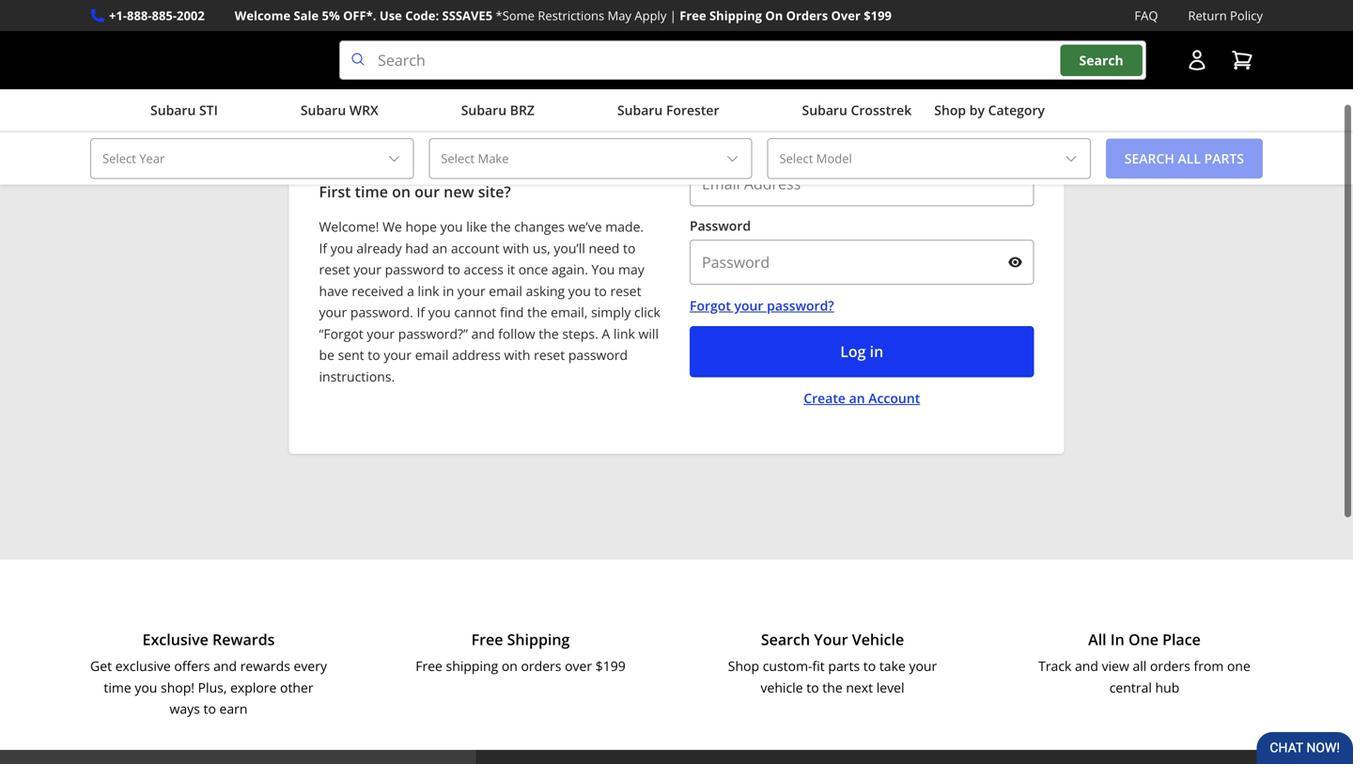Task type: vqa. For each thing, say whether or not it's contained in the screenshot.
topmost with
yes



Task type: describe. For each thing, give the bounding box(es) containing it.
you inside exclusive rewards get exclusive offers and rewards every time you shop! plus, explore other ways to earn
[[135, 678, 157, 696]]

made.
[[605, 218, 644, 235]]

search input field
[[339, 41, 1147, 80]]

you down again.
[[568, 282, 591, 300]]

subaru wrx button
[[240, 93, 378, 131]]

already
[[357, 239, 402, 257]]

ways
[[170, 700, 200, 718]]

new
[[444, 181, 474, 202]]

offers
[[174, 657, 210, 675]]

885-
[[152, 7, 177, 24]]

password?"
[[398, 325, 468, 342]]

first
[[319, 181, 351, 202]]

address
[[452, 346, 501, 364]]

over
[[831, 7, 861, 24]]

1 horizontal spatial link
[[614, 325, 635, 342]]

view
[[1102, 657, 1129, 675]]

custom-
[[763, 657, 812, 675]]

exclusive
[[142, 629, 209, 649]]

other
[[280, 678, 314, 696]]

your
[[814, 629, 848, 649]]

exclusive
[[115, 657, 171, 675]]

1 horizontal spatial time
[[355, 181, 388, 202]]

subaru forester
[[617, 101, 719, 119]]

faq link
[[1135, 6, 1158, 25]]

a collage of action shots of vehicles image
[[0, 0, 1353, 560]]

one
[[1227, 657, 1251, 675]]

button image
[[1186, 49, 1209, 72]]

create an account link
[[804, 389, 920, 407]]

in
[[1111, 629, 1125, 649]]

track
[[1039, 657, 1072, 675]]

vehicle
[[761, 678, 803, 696]]

get
[[90, 657, 112, 675]]

+1-888-885-2002 link
[[109, 6, 205, 25]]

2 horizontal spatial free
[[680, 7, 706, 24]]

plus,
[[198, 678, 227, 696]]

you left like
[[440, 218, 463, 235]]

subaru for subaru wrx
[[301, 101, 346, 119]]

Password password field
[[690, 240, 1034, 285]]

"forgot
[[319, 325, 363, 342]]

1 vertical spatial if
[[417, 303, 425, 321]]

hope
[[406, 218, 437, 235]]

account
[[451, 239, 500, 257]]

to left access on the top left of the page
[[448, 260, 460, 278]]

policy
[[1230, 7, 1263, 24]]

return policy
[[1188, 7, 1263, 24]]

+1-888-885-2002
[[109, 7, 205, 24]]

your up cannot
[[458, 282, 486, 300]]

1 vertical spatial password
[[568, 346, 628, 364]]

welcome sale 5% off*. use code: sssave5 *some restrictions may apply | free shipping on orders over $199
[[235, 7, 892, 24]]

all
[[1088, 629, 1107, 649]]

asking
[[526, 282, 565, 300]]

to up may
[[623, 239, 636, 257]]

access
[[464, 260, 504, 278]]

wrx
[[349, 101, 378, 119]]

email address
[[690, 138, 779, 156]]

Select Model button
[[767, 138, 1091, 179]]

1 horizontal spatial account
[[869, 389, 920, 407]]

subaru forester button
[[557, 93, 719, 131]]

a
[[602, 325, 610, 342]]

orders
[[786, 7, 828, 24]]

search your vehicle shop custom-fit parts to take your vehicle to the next level
[[728, 629, 937, 696]]

explore
[[230, 678, 277, 696]]

your up our
[[413, 138, 462, 168]]

1 horizontal spatial shipping
[[710, 7, 762, 24]]

sale
[[294, 7, 319, 24]]

the right like
[[491, 218, 511, 235]]

2 horizontal spatial reset
[[610, 282, 641, 300]]

one
[[1129, 629, 1159, 649]]

restrictions
[[538, 7, 604, 24]]

from
[[1194, 657, 1224, 675]]

you'll
[[554, 239, 585, 257]]

click
[[634, 303, 661, 321]]

all
[[1133, 657, 1147, 675]]

password?
[[767, 297, 834, 314]]

instructions.
[[319, 367, 395, 385]]

subaru brz
[[461, 101, 535, 119]]

an inside welcome! we hope you like the changes we've made. if you already had an account with us, you'll need to reset your password to access it once again. you may have received a link in your email asking you to reset your password. if you cannot find the email, simply click "forgot your password?" and follow the steps. a link will be sent to your email address with reset password instructions.
[[432, 239, 448, 257]]

changes
[[514, 218, 565, 235]]

vehicle
[[852, 629, 904, 649]]

the down asking
[[527, 303, 547, 321]]

5%
[[322, 7, 340, 24]]

*some
[[496, 7, 535, 24]]

toggle password visibility image
[[1008, 255, 1023, 270]]

the down email,
[[539, 325, 559, 342]]

it
[[507, 260, 515, 278]]

login
[[319, 138, 378, 168]]

central
[[1110, 678, 1152, 696]]

to down you
[[594, 282, 607, 300]]

your inside forgot your password? log in
[[734, 297, 764, 314]]

0 vertical spatial with
[[503, 239, 529, 257]]

password.
[[350, 303, 413, 321]]

select make image
[[725, 151, 740, 166]]

a
[[407, 282, 414, 300]]

on inside free shipping free shipping on orders over $199
[[502, 657, 518, 675]]

0 horizontal spatial reset
[[319, 260, 350, 278]]

2002
[[177, 7, 205, 24]]

your down have
[[319, 303, 347, 321]]

+1-
[[109, 7, 127, 24]]

password
[[690, 217, 751, 235]]

hub
[[1155, 678, 1180, 696]]

Email Address text field
[[690, 161, 1034, 206]]

forester
[[666, 101, 719, 119]]

to down fit
[[806, 678, 819, 696]]

subaru for subaru brz
[[461, 101, 507, 119]]

subaru crosstrek
[[802, 101, 912, 119]]

you
[[592, 260, 615, 278]]

0 horizontal spatial if
[[319, 239, 327, 257]]

welcome! we hope you like the changes we've made. if you already had an account with us, you'll need to reset your password to access it once again. you may have received a link in your email asking you to reset your password. if you cannot find the email, simply click "forgot your password?" and follow the steps. a link will be sent to your email address with reset password instructions.
[[319, 218, 661, 385]]

Select Make button
[[429, 138, 752, 179]]

shop by category
[[934, 101, 1045, 119]]

search for search your vehicle shop custom-fit parts to take your vehicle to the next level
[[761, 629, 810, 649]]

to right sent
[[368, 346, 380, 364]]

use
[[380, 7, 402, 24]]

your down password?"
[[384, 346, 412, 364]]

return policy link
[[1188, 6, 1263, 25]]

parts
[[828, 657, 860, 675]]



Task type: locate. For each thing, give the bounding box(es) containing it.
fit
[[812, 657, 825, 675]]

1 horizontal spatial if
[[417, 303, 425, 321]]

your right forgot
[[734, 297, 764, 314]]

you up password?"
[[428, 303, 451, 321]]

crosstrek
[[851, 101, 912, 119]]

1 horizontal spatial orders
[[1150, 657, 1191, 675]]

forgot your password? log in
[[690, 297, 884, 361]]

need
[[589, 239, 620, 257]]

1 vertical spatial search
[[761, 629, 810, 649]]

time
[[355, 181, 388, 202], [104, 678, 131, 696]]

off*.
[[343, 7, 376, 24]]

0 vertical spatial account
[[468, 138, 557, 168]]

search
[[1079, 51, 1124, 69], [761, 629, 810, 649]]

forgot your password? link
[[690, 296, 1034, 315]]

on right shipping
[[502, 657, 518, 675]]

you down exclusive
[[135, 678, 157, 696]]

free
[[680, 7, 706, 24], [471, 629, 503, 649], [416, 657, 443, 675]]

1 horizontal spatial and
[[471, 325, 495, 342]]

1 horizontal spatial $199
[[864, 7, 892, 24]]

subaru left "sti"
[[150, 101, 196, 119]]

1 vertical spatial reset
[[610, 282, 641, 300]]

forgot
[[690, 297, 731, 314]]

sssave5
[[442, 7, 493, 24]]

search inside 'search your vehicle shop custom-fit parts to take your vehicle to the next level'
[[761, 629, 810, 649]]

you
[[440, 218, 463, 235], [331, 239, 353, 257], [568, 282, 591, 300], [428, 303, 451, 321], [135, 678, 157, 696]]

you down welcome!
[[331, 239, 353, 257]]

and inside all in one place track and view all orders from one central hub
[[1075, 657, 1099, 675]]

0 horizontal spatial and
[[213, 657, 237, 675]]

1 horizontal spatial shop
[[934, 101, 966, 119]]

2 subaru from the left
[[301, 101, 346, 119]]

shop inside shop by category dropdown button
[[934, 101, 966, 119]]

orders left over
[[521, 657, 561, 675]]

5 subaru from the left
[[802, 101, 848, 119]]

once
[[519, 260, 548, 278]]

2 vertical spatial free
[[416, 657, 443, 675]]

and for all in one place
[[1075, 657, 1099, 675]]

0 vertical spatial an
[[432, 239, 448, 257]]

in inside forgot your password? log in
[[870, 341, 884, 361]]

every
[[294, 657, 327, 675]]

code:
[[405, 7, 439, 24]]

subaru for subaru sti
[[150, 101, 196, 119]]

0 vertical spatial in
[[443, 282, 454, 300]]

free left shipping
[[416, 657, 443, 675]]

free right the '|'
[[680, 7, 706, 24]]

our
[[415, 181, 440, 202]]

subaru
[[150, 101, 196, 119], [301, 101, 346, 119], [461, 101, 507, 119], [617, 101, 663, 119], [802, 101, 848, 119]]

time right the first
[[355, 181, 388, 202]]

1 vertical spatial with
[[504, 346, 530, 364]]

search button
[[1061, 45, 1143, 76]]

1 vertical spatial on
[[502, 657, 518, 675]]

email,
[[551, 303, 588, 321]]

subaru left brz
[[461, 101, 507, 119]]

subaru left wrx
[[301, 101, 346, 119]]

reset down steps.
[[534, 346, 565, 364]]

to inside exclusive rewards get exclusive offers and rewards every time you shop! plus, explore other ways to earn
[[203, 700, 216, 718]]

shipping
[[446, 657, 498, 675]]

an right create
[[849, 389, 865, 407]]

0 vertical spatial search
[[1079, 51, 1124, 69]]

0 vertical spatial link
[[418, 282, 439, 300]]

in inside welcome! we hope you like the changes we've made. if you already had an account with us, you'll need to reset your password to access it once again. you may have received a link in your email asking you to reset your password. if you cannot find the email, simply click "forgot your password?" and follow the steps. a link will be sent to your email address with reset password instructions.
[[443, 282, 454, 300]]

over
[[565, 657, 592, 675]]

category
[[988, 101, 1045, 119]]

0 horizontal spatial free
[[416, 657, 443, 675]]

shop by category button
[[934, 93, 1045, 131]]

select model image
[[1064, 151, 1079, 166]]

orders inside free shipping free shipping on orders over $199
[[521, 657, 561, 675]]

search for search
[[1079, 51, 1124, 69]]

to left take
[[863, 657, 876, 675]]

your up received
[[354, 260, 382, 278]]

site?
[[478, 181, 511, 202]]

level
[[877, 678, 905, 696]]

earn
[[219, 700, 248, 718]]

1 vertical spatial account
[[869, 389, 920, 407]]

your right take
[[909, 657, 937, 675]]

received
[[352, 282, 404, 300]]

0 vertical spatial shipping
[[710, 7, 762, 24]]

shop inside 'search your vehicle shop custom-fit parts to take your vehicle to the next level'
[[728, 657, 759, 675]]

1 horizontal spatial an
[[849, 389, 865, 407]]

in
[[443, 282, 454, 300], [870, 341, 884, 361]]

0 horizontal spatial time
[[104, 678, 131, 696]]

if
[[319, 239, 327, 257], [417, 303, 425, 321]]

shipping
[[710, 7, 762, 24], [507, 629, 570, 649]]

and inside exclusive rewards get exclusive offers and rewards every time you shop! plus, explore other ways to earn
[[213, 657, 237, 675]]

and down all
[[1075, 657, 1099, 675]]

1 subaru from the left
[[150, 101, 196, 119]]

orders
[[521, 657, 561, 675], [1150, 657, 1191, 675]]

0 horizontal spatial orders
[[521, 657, 561, 675]]

0 horizontal spatial on
[[392, 181, 411, 202]]

brz
[[510, 101, 535, 119]]

simply
[[591, 303, 631, 321]]

0 horizontal spatial an
[[432, 239, 448, 257]]

1 vertical spatial an
[[849, 389, 865, 407]]

2 vertical spatial reset
[[534, 346, 565, 364]]

$199 inside free shipping free shipping on orders over $199
[[596, 657, 626, 675]]

0 vertical spatial free
[[680, 7, 706, 24]]

to
[[384, 138, 407, 168], [623, 239, 636, 257], [448, 260, 460, 278], [594, 282, 607, 300], [368, 346, 380, 364], [863, 657, 876, 675], [806, 678, 819, 696], [203, 700, 216, 718]]

in right log at the right of the page
[[870, 341, 884, 361]]

select year image
[[386, 151, 402, 166]]

return
[[1188, 7, 1227, 24]]

0 vertical spatial if
[[319, 239, 327, 257]]

subaru left crosstrek
[[802, 101, 848, 119]]

0 vertical spatial time
[[355, 181, 388, 202]]

us,
[[533, 239, 550, 257]]

and up plus,
[[213, 657, 237, 675]]

1 vertical spatial time
[[104, 678, 131, 696]]

in right a
[[443, 282, 454, 300]]

|
[[670, 7, 676, 24]]

0 vertical spatial email
[[489, 282, 522, 300]]

shop left custom-
[[728, 657, 759, 675]]

reset down may
[[610, 282, 641, 300]]

address
[[728, 138, 779, 156]]

0 horizontal spatial account
[[468, 138, 557, 168]]

0 horizontal spatial search
[[761, 629, 810, 649]]

exclusive rewards get exclusive offers and rewards every time you shop! plus, explore other ways to earn
[[90, 629, 327, 718]]

0 horizontal spatial in
[[443, 282, 454, 300]]

0 horizontal spatial link
[[418, 282, 439, 300]]

and
[[471, 325, 495, 342], [213, 657, 237, 675], [1075, 657, 1099, 675]]

if up password?"
[[417, 303, 425, 321]]

the inside 'search your vehicle shop custom-fit parts to take your vehicle to the next level'
[[823, 678, 843, 696]]

shop!
[[161, 678, 195, 696]]

0 vertical spatial shop
[[934, 101, 966, 119]]

again.
[[552, 260, 588, 278]]

find
[[500, 303, 524, 321]]

password down a
[[568, 346, 628, 364]]

1 vertical spatial shipping
[[507, 629, 570, 649]]

next
[[846, 678, 873, 696]]

with up it
[[503, 239, 529, 257]]

reset
[[319, 260, 350, 278], [610, 282, 641, 300], [534, 346, 565, 364]]

an right had in the left top of the page
[[432, 239, 448, 257]]

rewards
[[212, 629, 275, 649]]

1 vertical spatial email
[[415, 346, 449, 364]]

password down had in the left top of the page
[[385, 260, 444, 278]]

subaru inside "dropdown button"
[[150, 101, 196, 119]]

2 orders from the left
[[1150, 657, 1191, 675]]

free up shipping
[[471, 629, 503, 649]]

place
[[1163, 629, 1201, 649]]

0 vertical spatial reset
[[319, 260, 350, 278]]

rewards
[[240, 657, 290, 675]]

shipping up over
[[507, 629, 570, 649]]

subaru for subaru forester
[[617, 101, 663, 119]]

shipping left 'on' in the top of the page
[[710, 7, 762, 24]]

email
[[489, 282, 522, 300], [415, 346, 449, 364]]

sent
[[338, 346, 364, 364]]

3 subaru from the left
[[461, 101, 507, 119]]

with down follow
[[504, 346, 530, 364]]

0 horizontal spatial email
[[415, 346, 449, 364]]

1 horizontal spatial search
[[1079, 51, 1124, 69]]

email down it
[[489, 282, 522, 300]]

login to your account
[[319, 138, 557, 168]]

2 horizontal spatial and
[[1075, 657, 1099, 675]]

0 horizontal spatial shipping
[[507, 629, 570, 649]]

orders inside all in one place track and view all orders from one central hub
[[1150, 657, 1191, 675]]

Select Year button
[[90, 138, 414, 179]]

0 horizontal spatial $199
[[596, 657, 626, 675]]

4 subaru from the left
[[617, 101, 663, 119]]

email down password?"
[[415, 346, 449, 364]]

take
[[879, 657, 906, 675]]

0 vertical spatial $199
[[864, 7, 892, 24]]

1 orders from the left
[[521, 657, 561, 675]]

1 horizontal spatial free
[[471, 629, 503, 649]]

may
[[618, 260, 644, 278]]

had
[[405, 239, 429, 257]]

0 vertical spatial password
[[385, 260, 444, 278]]

subaru left forester
[[617, 101, 663, 119]]

0 horizontal spatial password
[[385, 260, 444, 278]]

log
[[840, 341, 866, 361]]

account up site?
[[468, 138, 557, 168]]

like
[[466, 218, 487, 235]]

and for exclusive rewards
[[213, 657, 237, 675]]

reset up have
[[319, 260, 350, 278]]

welcome!
[[319, 218, 379, 235]]

subaru sti button
[[90, 93, 218, 131]]

888-
[[127, 7, 152, 24]]

by
[[970, 101, 985, 119]]

1 horizontal spatial in
[[870, 341, 884, 361]]

0 horizontal spatial shop
[[728, 657, 759, 675]]

search inside button
[[1079, 51, 1124, 69]]

be
[[319, 346, 334, 364]]

1 horizontal spatial email
[[489, 282, 522, 300]]

and inside welcome! we hope you like the changes we've made. if you already had an account with us, you'll need to reset your password to access it once again. you may have received a link in your email asking you to reset your password. if you cannot find the email, simply click "forgot your password?" and follow the steps. a link will be sent to your email address with reset password instructions.
[[471, 325, 495, 342]]

if down welcome!
[[319, 239, 327, 257]]

0 vertical spatial on
[[392, 181, 411, 202]]

1 horizontal spatial reset
[[534, 346, 565, 364]]

cannot
[[454, 303, 497, 321]]

1 vertical spatial in
[[870, 341, 884, 361]]

account down log in button
[[869, 389, 920, 407]]

1 horizontal spatial password
[[568, 346, 628, 364]]

we
[[383, 218, 402, 235]]

your down password.
[[367, 325, 395, 342]]

all in one place track and view all orders from one central hub
[[1039, 629, 1251, 696]]

steps.
[[562, 325, 598, 342]]

shipping inside free shipping free shipping on orders over $199
[[507, 629, 570, 649]]

and up address
[[471, 325, 495, 342]]

orders up hub
[[1150, 657, 1191, 675]]

1 vertical spatial free
[[471, 629, 503, 649]]

will
[[639, 325, 659, 342]]

$199
[[864, 7, 892, 24], [596, 657, 626, 675]]

1 vertical spatial link
[[614, 325, 635, 342]]

free shipping free shipping on orders over $199
[[416, 629, 626, 675]]

time down get
[[104, 678, 131, 696]]

subaru for subaru crosstrek
[[802, 101, 848, 119]]

on left our
[[392, 181, 411, 202]]

time inside exclusive rewards get exclusive offers and rewards every time you shop! plus, explore other ways to earn
[[104, 678, 131, 696]]

your inside 'search your vehicle shop custom-fit parts to take your vehicle to the next level'
[[909, 657, 937, 675]]

the down 'parts'
[[823, 678, 843, 696]]

shop left the by
[[934, 101, 966, 119]]

may
[[608, 7, 632, 24]]

create
[[804, 389, 846, 407]]

1 horizontal spatial on
[[502, 657, 518, 675]]

to down plus,
[[203, 700, 216, 718]]

first time on our new site?
[[319, 181, 511, 202]]

1 vertical spatial shop
[[728, 657, 759, 675]]

to up first time on our new site?
[[384, 138, 407, 168]]

1 vertical spatial $199
[[596, 657, 626, 675]]



